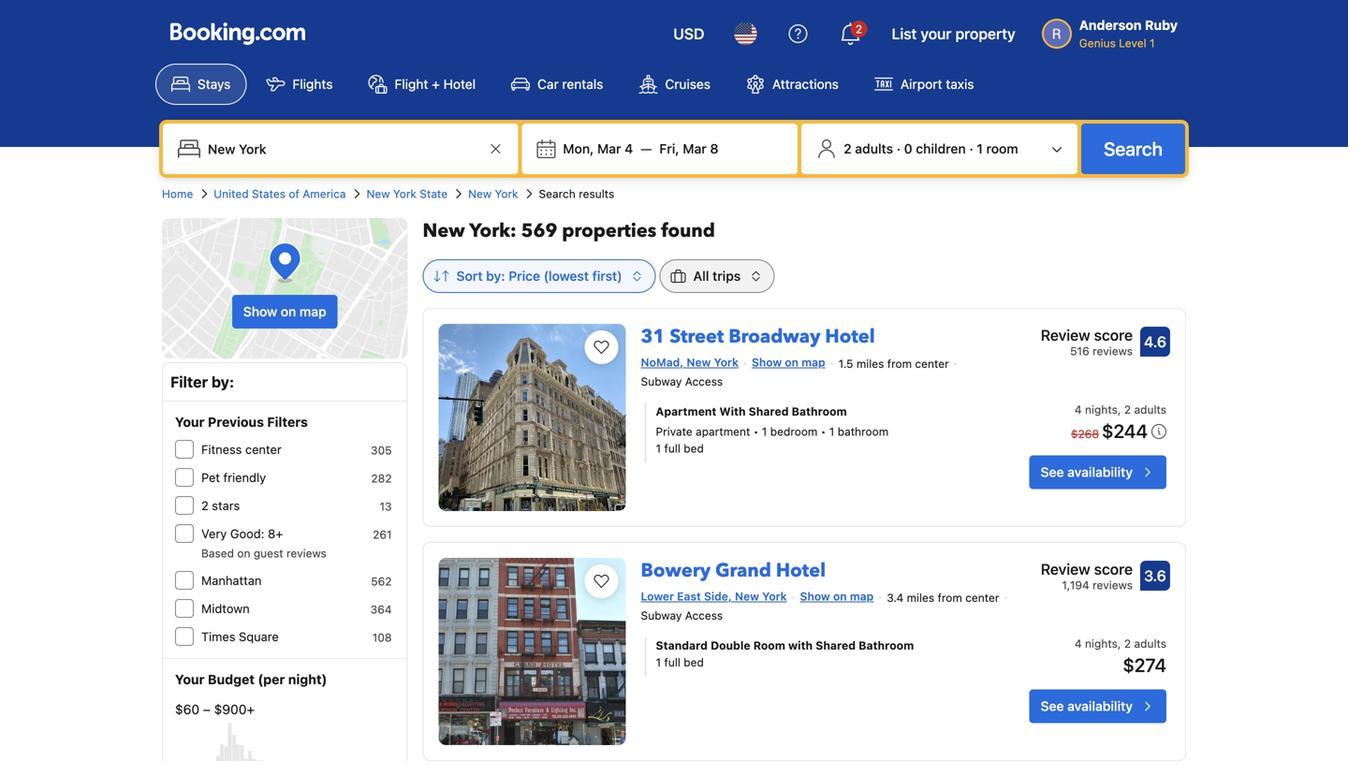 Task type: describe. For each thing, give the bounding box(es) containing it.
search results
[[539, 187, 615, 200]]

home
[[162, 187, 193, 200]]

bowery grand hotel image
[[439, 558, 626, 745]]

filter by:
[[170, 373, 234, 391]]

apartment with shared bathroom private apartment • 1 bedroom • 1 bathroom 1 full bed
[[656, 405, 889, 455]]

nomad,
[[641, 356, 684, 369]]

bed inside the standard double room with shared bathroom 1 full bed
[[684, 656, 704, 669]]

stays link
[[155, 64, 247, 105]]

review score 516 reviews
[[1041, 326, 1133, 358]]

new york: 569 properties found
[[423, 218, 715, 244]]

adults for 4 nights , 2 adults
[[1134, 403, 1167, 416]]

united states of america
[[214, 187, 346, 200]]

access for grand
[[685, 609, 723, 622]]

rentals
[[562, 76, 603, 92]]

2 for 2 stars
[[201, 499, 209, 513]]

nomad, new york
[[641, 356, 739, 369]]

new york
[[468, 187, 518, 200]]

your for your previous filters
[[175, 414, 205, 430]]

nights for 4 nights , 2 adults
[[1085, 403, 1118, 416]]

full inside the standard double room with shared bathroom 1 full bed
[[664, 656, 681, 669]]

2 inside 4 nights , 2 adults $274
[[1124, 637, 1131, 651]]

review score 1,194 reviews
[[1041, 560, 1133, 592]]

center for 31 street broadway hotel
[[915, 357, 949, 370]]

apartment
[[696, 425, 750, 438]]

flight + hotel link
[[353, 64, 492, 105]]

show on map for 31 street broadway hotel
[[752, 356, 826, 369]]

pet friendly
[[201, 471, 266, 485]]

1 inside anderson ruby genius level 1
[[1150, 37, 1155, 50]]

scored 3.6 element
[[1141, 561, 1171, 591]]

show on map inside button
[[243, 304, 327, 319]]

stays
[[198, 76, 231, 92]]

see for 31 street broadway hotel
[[1041, 465, 1064, 480]]

2 adults · 0 children · 1 room
[[844, 141, 1019, 156]]

see availability for bowery grand hotel
[[1041, 699, 1133, 714]]

31 street broadway hotel image
[[439, 324, 626, 511]]

1 inside dropdown button
[[977, 141, 983, 156]]

square
[[239, 630, 279, 644]]

search for search results
[[539, 187, 576, 200]]

hotel for bowery grand hotel
[[776, 558, 826, 584]]

569
[[521, 218, 558, 244]]

york up york:
[[495, 187, 518, 200]]

1 · from the left
[[897, 141, 901, 156]]

562
[[371, 575, 392, 588]]

new york state link
[[367, 185, 448, 202]]

access for street
[[685, 375, 723, 388]]

united states of america link
[[214, 185, 346, 202]]

–
[[203, 702, 211, 717]]

taxis
[[946, 76, 974, 92]]

4.6
[[1144, 333, 1167, 351]]

nights for 4 nights , 2 adults $274
[[1085, 637, 1118, 651]]

1.5
[[839, 357, 854, 370]]

fri,
[[660, 141, 679, 156]]

property
[[956, 25, 1016, 43]]

standard
[[656, 639, 708, 652]]

0
[[904, 141, 913, 156]]

anderson ruby genius level 1
[[1079, 17, 1178, 50]]

bed inside the apartment with shared bathroom private apartment • 1 bedroom • 1 bathroom 1 full bed
[[684, 442, 704, 455]]

midtown
[[201, 602, 250, 616]]

mon,
[[563, 141, 594, 156]]

1,194
[[1062, 579, 1090, 592]]

adults inside dropdown button
[[855, 141, 893, 156]]

from for bowery grand hotel
[[938, 591, 963, 604]]

airport
[[901, 76, 943, 92]]

first)
[[592, 268, 622, 284]]

very good: 8+
[[201, 527, 283, 541]]

properties
[[562, 218, 657, 244]]

price
[[509, 268, 540, 284]]

york:
[[469, 218, 517, 244]]

—
[[641, 141, 652, 156]]

1 down apartment with shared bathroom link
[[829, 425, 835, 438]]

standard double room with shared bathroom 1 full bed
[[656, 639, 914, 669]]

see availability link for bowery grand hotel
[[1030, 690, 1167, 724]]

$268
[[1071, 428, 1099, 441]]

sort
[[457, 268, 483, 284]]

grand
[[716, 558, 772, 584]]

york left state
[[393, 187, 417, 200]]

airport taxis link
[[859, 64, 990, 105]]

2 stars
[[201, 499, 240, 513]]

1 inside the standard double room with shared bathroom 1 full bed
[[656, 656, 661, 669]]

show inside button
[[243, 304, 277, 319]]

genius
[[1079, 37, 1116, 50]]

search for search
[[1104, 138, 1163, 160]]

manhattan
[[201, 574, 262, 588]]

$60
[[175, 702, 200, 717]]

full inside the apartment with shared bathroom private apartment • 1 bedroom • 1 bathroom 1 full bed
[[664, 442, 681, 455]]

review score element for 31 street broadway hotel
[[1041, 324, 1133, 346]]

bathroom
[[838, 425, 889, 438]]

by: for filter
[[212, 373, 234, 391]]

home link
[[162, 185, 193, 202]]

$60 – $900+
[[175, 702, 255, 717]]

bathroom inside the apartment with shared bathroom private apartment • 1 bedroom • 1 bathroom 1 full bed
[[792, 405, 847, 418]]

map for 31 street broadway hotel
[[802, 356, 826, 369]]

0 vertical spatial 4
[[625, 141, 633, 156]]

show on map for bowery grand hotel
[[800, 590, 874, 603]]

side,
[[704, 590, 732, 603]]

search button
[[1082, 124, 1186, 174]]

, for 4 nights , 2 adults
[[1118, 403, 1121, 416]]

with
[[720, 405, 746, 418]]

bathroom inside the standard double room with shared bathroom 1 full bed
[[859, 639, 914, 652]]

standard double room with shared bathroom link
[[656, 637, 973, 654]]

subway for 31
[[641, 375, 682, 388]]

attractions
[[773, 76, 839, 92]]

new down grand
[[735, 590, 759, 603]]

flight
[[395, 76, 428, 92]]

usd
[[674, 25, 705, 43]]

2 • from the left
[[821, 425, 826, 438]]

with
[[788, 639, 813, 652]]

all trips button
[[660, 259, 775, 293]]

booking.com image
[[170, 22, 305, 45]]

miles for 31 street broadway hotel
[[857, 357, 884, 370]]

2 mar from the left
[[683, 141, 707, 156]]

bedroom
[[770, 425, 818, 438]]

flights
[[293, 76, 333, 92]]

fitness center
[[201, 442, 282, 457]]

filters
[[267, 414, 308, 430]]

score for 31 street broadway hotel
[[1094, 326, 1133, 344]]

night)
[[288, 672, 327, 687]]

show for bowery
[[800, 590, 830, 603]]

13
[[380, 500, 392, 513]]

$244
[[1102, 420, 1148, 442]]

anderson
[[1079, 17, 1142, 33]]

availability for 31 street broadway hotel
[[1068, 465, 1133, 480]]

found
[[661, 218, 715, 244]]

reviews for bowery grand hotel
[[1093, 579, 1133, 592]]

, for 4 nights , 2 adults $274
[[1118, 637, 1121, 651]]

sort by: price (lowest first)
[[457, 268, 622, 284]]

results
[[579, 187, 615, 200]]

see availability for 31 street broadway hotel
[[1041, 465, 1133, 480]]

31
[[641, 324, 665, 350]]

fitness
[[201, 442, 242, 457]]

united
[[214, 187, 249, 200]]

4 for 4 nights , 2 adults $274
[[1075, 637, 1082, 651]]

room
[[987, 141, 1019, 156]]

$274
[[1123, 654, 1167, 676]]

level
[[1119, 37, 1147, 50]]

(lowest
[[544, 268, 589, 284]]

scored 4.6 element
[[1141, 327, 1171, 357]]

apartment with shared bathroom link
[[656, 403, 973, 420]]



Task type: locate. For each thing, give the bounding box(es) containing it.
1 vertical spatial from
[[938, 591, 963, 604]]

your for your budget (per night)
[[175, 672, 205, 687]]

see availability
[[1041, 465, 1133, 480], [1041, 699, 1133, 714]]

1 horizontal spatial mar
[[683, 141, 707, 156]]

0 vertical spatial from
[[888, 357, 912, 370]]

1 vertical spatial full
[[664, 656, 681, 669]]

new right america
[[367, 187, 390, 200]]

availability down $268
[[1068, 465, 1133, 480]]

0 vertical spatial subway
[[641, 375, 682, 388]]

2 button
[[828, 11, 873, 56]]

1 bed from the top
[[684, 442, 704, 455]]

Where are you going? field
[[200, 132, 484, 166]]

0 vertical spatial hotel
[[444, 76, 476, 92]]

1 right level
[[1150, 37, 1155, 50]]

1 horizontal spatial map
[[802, 356, 826, 369]]

subway inside 1.5 miles from center subway access
[[641, 375, 682, 388]]

miles inside 3.4 miles from center subway access
[[907, 591, 935, 604]]

access down nomad, new york
[[685, 375, 723, 388]]

2 vertical spatial show on map
[[800, 590, 874, 603]]

0 horizontal spatial shared
[[749, 405, 789, 418]]

1 left bedroom
[[762, 425, 767, 438]]

516
[[1070, 345, 1090, 358]]

1 down private
[[656, 442, 661, 455]]

shared right the 'with'
[[816, 639, 856, 652]]

attractions link
[[730, 64, 855, 105]]

4 up $268
[[1075, 403, 1082, 416]]

reviews for 31 street broadway hotel
[[1093, 345, 1133, 358]]

mon, mar 4 button
[[556, 132, 641, 166]]

review for bowery grand hotel
[[1041, 560, 1091, 578]]

hotel inside "flight + hotel" link
[[444, 76, 476, 92]]

by: for sort
[[486, 268, 505, 284]]

shared inside the apartment with shared bathroom private apartment • 1 bedroom • 1 bathroom 1 full bed
[[749, 405, 789, 418]]

center up "friendly"
[[245, 442, 282, 457]]

availability down 4 nights , 2 adults $274
[[1068, 699, 1133, 714]]

1 vertical spatial review score element
[[1041, 558, 1133, 581]]

1 vertical spatial 4
[[1075, 403, 1082, 416]]

full
[[664, 442, 681, 455], [664, 656, 681, 669]]

3.4 miles from center subway access
[[641, 591, 1000, 622]]

show on map
[[243, 304, 327, 319], [752, 356, 826, 369], [800, 590, 874, 603]]

,
[[1118, 403, 1121, 416], [1118, 637, 1121, 651]]

2 your from the top
[[175, 672, 205, 687]]

2 subway from the top
[[641, 609, 682, 622]]

2 horizontal spatial map
[[850, 590, 874, 603]]

1 horizontal spatial by:
[[486, 268, 505, 284]]

2 · from the left
[[970, 141, 974, 156]]

from inside 3.4 miles from center subway access
[[938, 591, 963, 604]]

1 vertical spatial search
[[539, 187, 576, 200]]

0 vertical spatial review
[[1041, 326, 1091, 344]]

4 left —
[[625, 141, 633, 156]]

miles right 1.5
[[857, 357, 884, 370]]

your previous filters
[[175, 414, 308, 430]]

1 horizontal spatial from
[[938, 591, 963, 604]]

mar left 8
[[683, 141, 707, 156]]

1 vertical spatial by:
[[212, 373, 234, 391]]

hotel inside 31 street broadway hotel link
[[825, 324, 875, 350]]

reviews inside review score 516 reviews
[[1093, 345, 1133, 358]]

room
[[754, 639, 786, 652]]

hotel inside bowery grand hotel link
[[776, 558, 826, 584]]

street
[[670, 324, 724, 350]]

2 bed from the top
[[684, 656, 704, 669]]

1 horizontal spatial shared
[[816, 639, 856, 652]]

nights
[[1085, 403, 1118, 416], [1085, 637, 1118, 651]]

new york state
[[367, 187, 448, 200]]

1 mar from the left
[[598, 141, 621, 156]]

see
[[1041, 465, 1064, 480], [1041, 699, 1064, 714]]

1 • from the left
[[754, 425, 759, 438]]

bowery grand hotel link
[[641, 551, 826, 584]]

2 access from the top
[[685, 609, 723, 622]]

new down state
[[423, 218, 465, 244]]

0 horizontal spatial ·
[[897, 141, 901, 156]]

bed down standard
[[684, 656, 704, 669]]

apartment
[[656, 405, 717, 418]]

(per
[[258, 672, 285, 687]]

full down private
[[664, 442, 681, 455]]

lower
[[641, 590, 674, 603]]

airport taxis
[[901, 76, 974, 92]]

lower east side, new york
[[641, 590, 787, 603]]

1 subway from the top
[[641, 375, 682, 388]]

4 nights , 2 adults
[[1075, 403, 1167, 416]]

1 horizontal spatial search
[[1104, 138, 1163, 160]]

subway down 'lower'
[[641, 609, 682, 622]]

2 horizontal spatial show
[[800, 590, 830, 603]]

2 adults · 0 children · 1 room button
[[809, 131, 1070, 167]]

trips
[[713, 268, 741, 284]]

0 horizontal spatial bathroom
[[792, 405, 847, 418]]

2
[[856, 22, 863, 36], [844, 141, 852, 156], [1124, 403, 1131, 416], [201, 499, 209, 513], [1124, 637, 1131, 651]]

1 vertical spatial hotel
[[825, 324, 875, 350]]

center inside 1.5 miles from center subway access
[[915, 357, 949, 370]]

show for 31
[[752, 356, 782, 369]]

nights inside 4 nights , 2 adults $274
[[1085, 637, 1118, 651]]

search inside button
[[1104, 138, 1163, 160]]

0 horizontal spatial from
[[888, 357, 912, 370]]

very
[[201, 527, 227, 541]]

center
[[915, 357, 949, 370], [245, 442, 282, 457], [966, 591, 1000, 604]]

0 horizontal spatial map
[[300, 304, 327, 319]]

1 full from the top
[[664, 442, 681, 455]]

1 vertical spatial miles
[[907, 591, 935, 604]]

1 vertical spatial review
[[1041, 560, 1091, 578]]

0 horizontal spatial search
[[539, 187, 576, 200]]

1 vertical spatial bathroom
[[859, 639, 914, 652]]

nights up $268
[[1085, 403, 1118, 416]]

center right 1.5
[[915, 357, 949, 370]]

1
[[1150, 37, 1155, 50], [977, 141, 983, 156], [762, 425, 767, 438], [829, 425, 835, 438], [656, 442, 661, 455], [656, 656, 661, 669]]

•
[[754, 425, 759, 438], [821, 425, 826, 438]]

2 up $274
[[1124, 637, 1131, 651]]

usd button
[[662, 11, 716, 56]]

1 vertical spatial score
[[1094, 560, 1133, 578]]

1 see availability link from the top
[[1030, 456, 1167, 489]]

1 see availability from the top
[[1041, 465, 1133, 480]]

reviews right 1,194
[[1093, 579, 1133, 592]]

0 vertical spatial bathroom
[[792, 405, 847, 418]]

review up 516
[[1041, 326, 1091, 344]]

0 horizontal spatial miles
[[857, 357, 884, 370]]

on inside button
[[281, 304, 296, 319]]

see availability link
[[1030, 456, 1167, 489], [1030, 690, 1167, 724]]

0 vertical spatial review score element
[[1041, 324, 1133, 346]]

0 horizontal spatial mar
[[598, 141, 621, 156]]

miles inside 1.5 miles from center subway access
[[857, 357, 884, 370]]

2 left list
[[856, 22, 863, 36]]

2 horizontal spatial center
[[966, 591, 1000, 604]]

hotel up 3.4 miles from center subway access
[[776, 558, 826, 584]]

1 left room
[[977, 141, 983, 156]]

mar right mon,
[[598, 141, 621, 156]]

new for new york: 569 properties found
[[423, 218, 465, 244]]

3.4
[[887, 591, 904, 604]]

hotel up 1.5
[[825, 324, 875, 350]]

new york link
[[468, 185, 518, 202]]

1 horizontal spatial •
[[821, 425, 826, 438]]

1 vertical spatial shared
[[816, 639, 856, 652]]

2 score from the top
[[1094, 560, 1133, 578]]

8
[[710, 141, 719, 156]]

adults left 0
[[855, 141, 893, 156]]

1 horizontal spatial center
[[915, 357, 949, 370]]

2 review from the top
[[1041, 560, 1091, 578]]

adults
[[855, 141, 893, 156], [1134, 403, 1167, 416], [1134, 637, 1167, 651]]

1 horizontal spatial show
[[752, 356, 782, 369]]

1 access from the top
[[685, 375, 723, 388]]

friendly
[[223, 471, 266, 485]]

state
[[420, 187, 448, 200]]

all trips
[[694, 268, 741, 284]]

see availability link down 4 nights , 2 adults $274
[[1030, 690, 1167, 724]]

1 vertical spatial reviews
[[287, 547, 327, 560]]

2 vertical spatial reviews
[[1093, 579, 1133, 592]]

new up york:
[[468, 187, 492, 200]]

bed
[[684, 442, 704, 455], [684, 656, 704, 669]]

0 horizontal spatial by:
[[212, 373, 234, 391]]

2 inside 2 dropdown button
[[856, 22, 863, 36]]

score left scored 3.6 element
[[1094, 560, 1133, 578]]

0 vertical spatial bed
[[684, 442, 704, 455]]

2 see availability link from the top
[[1030, 690, 1167, 724]]

0 vertical spatial miles
[[857, 357, 884, 370]]

0 vertical spatial full
[[664, 442, 681, 455]]

from inside 1.5 miles from center subway access
[[888, 357, 912, 370]]

1 vertical spatial your
[[175, 672, 205, 687]]

review score element for bowery grand hotel
[[1041, 558, 1133, 581]]

access inside 3.4 miles from center subway access
[[685, 609, 723, 622]]

hotel for flight + hotel
[[444, 76, 476, 92]]

0 vertical spatial nights
[[1085, 403, 1118, 416]]

0 vertical spatial search
[[1104, 138, 1163, 160]]

shared inside the standard double room with shared bathroom 1 full bed
[[816, 639, 856, 652]]

subway
[[641, 375, 682, 388], [641, 609, 682, 622]]

0 vertical spatial access
[[685, 375, 723, 388]]

· right children
[[970, 141, 974, 156]]

reviews right 516
[[1093, 345, 1133, 358]]

york down street at the top
[[714, 356, 739, 369]]

reviews inside review score 1,194 reviews
[[1093, 579, 1133, 592]]

4 for 4 nights , 2 adults
[[1075, 403, 1082, 416]]

2 nights from the top
[[1085, 637, 1118, 651]]

full down standard
[[664, 656, 681, 669]]

availability for bowery grand hotel
[[1068, 699, 1133, 714]]

all
[[694, 268, 709, 284]]

adults up $274
[[1134, 637, 1167, 651]]

from right 1.5
[[888, 357, 912, 370]]

1 vertical spatial show
[[752, 356, 782, 369]]

bathroom up bedroom
[[792, 405, 847, 418]]

1 review score element from the top
[[1041, 324, 1133, 346]]

search results updated. new york: 569 properties found. element
[[423, 218, 1186, 244]]

based on guest reviews
[[201, 547, 327, 560]]

new down street at the top
[[687, 356, 711, 369]]

children
[[916, 141, 966, 156]]

2 , from the top
[[1118, 637, 1121, 651]]

by: right filter
[[212, 373, 234, 391]]

shared up bedroom
[[749, 405, 789, 418]]

0 vertical spatial ,
[[1118, 403, 1121, 416]]

1 down standard
[[656, 656, 661, 669]]

bed down private
[[684, 442, 704, 455]]

364
[[371, 603, 392, 616]]

review
[[1041, 326, 1091, 344], [1041, 560, 1091, 578]]

1 horizontal spatial miles
[[907, 591, 935, 604]]

1 vertical spatial see availability
[[1041, 699, 1133, 714]]

· left 0
[[897, 141, 901, 156]]

0 vertical spatial see
[[1041, 465, 1064, 480]]

bathroom down 3.4
[[859, 639, 914, 652]]

ruby
[[1145, 17, 1178, 33]]

31 street broadway hotel link
[[641, 317, 875, 350]]

• down apartment with shared bathroom link
[[821, 425, 826, 438]]

subway down the 'nomad,'
[[641, 375, 682, 388]]

miles
[[857, 357, 884, 370], [907, 591, 935, 604]]

score inside review score 516 reviews
[[1094, 326, 1133, 344]]

0 vertical spatial shared
[[749, 405, 789, 418]]

1 your from the top
[[175, 414, 205, 430]]

31 street broadway hotel
[[641, 324, 875, 350]]

1 vertical spatial nights
[[1085, 637, 1118, 651]]

1 vertical spatial show on map
[[752, 356, 826, 369]]

0 vertical spatial your
[[175, 414, 205, 430]]

1 vertical spatial availability
[[1068, 699, 1133, 714]]

0 vertical spatial reviews
[[1093, 345, 1133, 358]]

see availability link for 31 street broadway hotel
[[1030, 456, 1167, 489]]

0 vertical spatial see availability link
[[1030, 456, 1167, 489]]

1 review from the top
[[1041, 326, 1091, 344]]

hotel right +
[[444, 76, 476, 92]]

0 vertical spatial see availability
[[1041, 465, 1133, 480]]

2 left stars
[[201, 499, 209, 513]]

2 vertical spatial 4
[[1075, 637, 1082, 651]]

adults up $244 on the bottom right of page
[[1134, 403, 1167, 416]]

• right "apartment"
[[754, 425, 759, 438]]

subway for bowery
[[641, 609, 682, 622]]

2 for 2 adults · 0 children · 1 room
[[844, 141, 852, 156]]

1 nights from the top
[[1085, 403, 1118, 416]]

new for new york state
[[367, 187, 390, 200]]

2 vertical spatial hotel
[[776, 558, 826, 584]]

2 left 0
[[844, 141, 852, 156]]

, up $244 on the bottom right of page
[[1118, 403, 1121, 416]]

0 vertical spatial availability
[[1068, 465, 1133, 480]]

$900+
[[214, 702, 255, 717]]

by: right sort
[[486, 268, 505, 284]]

1.5 miles from center subway access
[[641, 357, 949, 388]]

2 see availability from the top
[[1041, 699, 1133, 714]]

1 vertical spatial access
[[685, 609, 723, 622]]

score for bowery grand hotel
[[1094, 560, 1133, 578]]

see for bowery grand hotel
[[1041, 699, 1064, 714]]

center inside 3.4 miles from center subway access
[[966, 591, 1000, 604]]

2 vertical spatial show
[[800, 590, 830, 603]]

1 vertical spatial center
[[245, 442, 282, 457]]

0 vertical spatial adults
[[855, 141, 893, 156]]

1 horizontal spatial bathroom
[[859, 639, 914, 652]]

availability
[[1068, 465, 1133, 480], [1068, 699, 1133, 714]]

2 inside 2 adults · 0 children · 1 room dropdown button
[[844, 141, 852, 156]]

0 vertical spatial score
[[1094, 326, 1133, 344]]

0 horizontal spatial show
[[243, 304, 277, 319]]

4 down 1,194
[[1075, 637, 1082, 651]]

from for 31 street broadway hotel
[[888, 357, 912, 370]]

1 , from the top
[[1118, 403, 1121, 416]]

new for new york
[[468, 187, 492, 200]]

your down filter
[[175, 414, 205, 430]]

0 vertical spatial show
[[243, 304, 277, 319]]

see availability down $268
[[1041, 465, 1133, 480]]

stars
[[212, 499, 240, 513]]

list your property
[[892, 25, 1016, 43]]

see availability down 4 nights , 2 adults $274
[[1041, 699, 1133, 714]]

score inside review score 1,194 reviews
[[1094, 560, 1133, 578]]

2 vertical spatial center
[[966, 591, 1000, 604]]

review score element left 3.6
[[1041, 558, 1133, 581]]

282
[[371, 472, 392, 485]]

based
[[201, 547, 234, 560]]

from right 3.4
[[938, 591, 963, 604]]

budget
[[208, 672, 255, 687]]

access down lower east side, new york
[[685, 609, 723, 622]]

2 review score element from the top
[[1041, 558, 1133, 581]]

1 vertical spatial see
[[1041, 699, 1064, 714]]

show on map button
[[232, 295, 338, 329]]

score left 4.6
[[1094, 326, 1133, 344]]

adults for 4 nights , 2 adults $274
[[1134, 637, 1167, 651]]

2 up $244 on the bottom right of page
[[1124, 403, 1131, 416]]

states
[[252, 187, 286, 200]]

review inside review score 1,194 reviews
[[1041, 560, 1091, 578]]

score
[[1094, 326, 1133, 344], [1094, 560, 1133, 578]]

miles right 3.4
[[907, 591, 935, 604]]

previous
[[208, 414, 264, 430]]

review up 1,194
[[1041, 560, 1091, 578]]

1 horizontal spatial ·
[[970, 141, 974, 156]]

reviews right the guest
[[287, 547, 327, 560]]

1 availability from the top
[[1068, 465, 1133, 480]]

map inside button
[[300, 304, 327, 319]]

1 vertical spatial bed
[[684, 656, 704, 669]]

map
[[300, 304, 327, 319], [802, 356, 826, 369], [850, 590, 874, 603]]

subway inside 3.4 miles from center subway access
[[641, 609, 682, 622]]

0 vertical spatial show on map
[[243, 304, 327, 319]]

1 vertical spatial see availability link
[[1030, 690, 1167, 724]]

review inside review score 516 reviews
[[1041, 326, 1091, 344]]

1 vertical spatial adults
[[1134, 403, 1167, 416]]

access
[[685, 375, 723, 388], [685, 609, 723, 622]]

map for bowery grand hotel
[[850, 590, 874, 603]]

0 horizontal spatial center
[[245, 442, 282, 457]]

0 horizontal spatial •
[[754, 425, 759, 438]]

108
[[372, 631, 392, 644]]

2 availability from the top
[[1068, 699, 1133, 714]]

fri, mar 8 button
[[652, 132, 726, 166]]

adults inside 4 nights , 2 adults $274
[[1134, 637, 1167, 651]]

1 vertical spatial ,
[[1118, 637, 1121, 651]]

0 vertical spatial map
[[300, 304, 327, 319]]

car rentals
[[538, 76, 603, 92]]

1 see from the top
[[1041, 465, 1064, 480]]

0 vertical spatial by:
[[486, 268, 505, 284]]

2 full from the top
[[664, 656, 681, 669]]

your up "$60"
[[175, 672, 205, 687]]

0 vertical spatial center
[[915, 357, 949, 370]]

bowery grand hotel
[[641, 558, 826, 584]]

review score element
[[1041, 324, 1133, 346], [1041, 558, 1133, 581]]

, inside 4 nights , 2 adults $274
[[1118, 637, 1121, 651]]

access inside 1.5 miles from center subway access
[[685, 375, 723, 388]]

2 see from the top
[[1041, 699, 1064, 714]]

on
[[281, 304, 296, 319], [785, 356, 799, 369], [237, 547, 250, 560], [833, 590, 847, 603]]

2 vertical spatial adults
[[1134, 637, 1167, 651]]

center for bowery grand hotel
[[966, 591, 1000, 604]]

1 score from the top
[[1094, 326, 1133, 344]]

2 for 2
[[856, 22, 863, 36]]

1 vertical spatial map
[[802, 356, 826, 369]]

miles for bowery grand hotel
[[907, 591, 935, 604]]

review for 31 street broadway hotel
[[1041, 326, 1091, 344]]

see availability link down $268
[[1030, 456, 1167, 489]]

, down review score 1,194 reviews
[[1118, 637, 1121, 651]]

nights down 1,194
[[1085, 637, 1118, 651]]

york down grand
[[762, 590, 787, 603]]

east
[[677, 590, 701, 603]]

305
[[371, 444, 392, 457]]

bowery
[[641, 558, 711, 584]]

2 vertical spatial map
[[850, 590, 874, 603]]

list your property link
[[881, 11, 1027, 56]]

guest
[[254, 547, 283, 560]]

your account menu anderson ruby genius level 1 element
[[1042, 8, 1186, 52]]

4 inside 4 nights , 2 adults $274
[[1075, 637, 1082, 651]]

show
[[243, 304, 277, 319], [752, 356, 782, 369], [800, 590, 830, 603]]

center right 3.4
[[966, 591, 1000, 604]]

1 vertical spatial subway
[[641, 609, 682, 622]]

review score element left 4.6
[[1041, 324, 1133, 346]]



Task type: vqa. For each thing, say whether or not it's contained in the screenshot.


